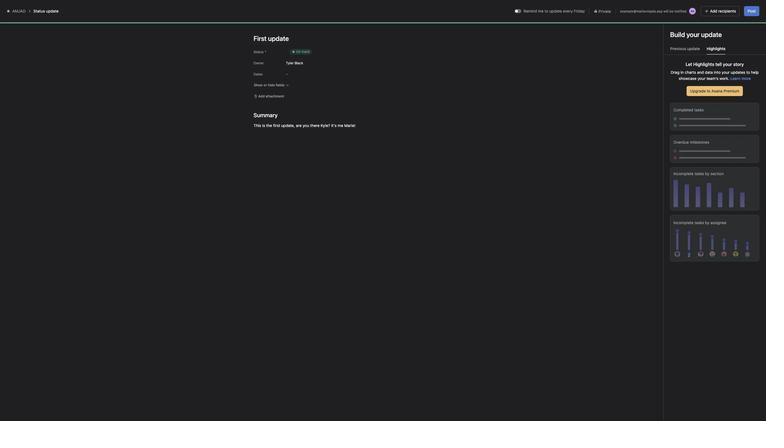 Task type: describe. For each thing, give the bounding box(es) containing it.
and for no
[[284, 64, 290, 69]]

what's the status?
[[663, 42, 710, 49]]

1 horizontal spatial your
[[723, 70, 730, 75]]

no
[[291, 64, 296, 69]]

5
[[670, 100, 672, 104]]

*
[[265, 50, 267, 54]]

it's
[[332, 123, 337, 128]]

minutes inside you and example@mailexmaple.exp joined 5 minutes ago
[[673, 100, 685, 104]]

recipients
[[719, 9, 737, 13]]

tell
[[716, 62, 723, 67]]

add for add recipients
[[711, 9, 718, 13]]

Section title text field
[[254, 112, 278, 119]]

tyler black link
[[670, 130, 690, 135]]

let highlights tell your story
[[686, 62, 745, 67]]

share
[[718, 21, 727, 26]]

work.
[[720, 76, 730, 81]]

home
[[15, 19, 25, 24]]

show or hide fields button
[[252, 81, 292, 89]]

amjad link
[[12, 9, 26, 13]]

fields
[[276, 83, 285, 87]]

and for data
[[698, 70, 705, 75]]

1 horizontal spatial update
[[550, 9, 563, 13]]

your update
[[687, 31, 723, 39]]

minutes inside project created tyler black 9 minutes ago
[[695, 130, 708, 135]]

show or hide fields
[[254, 83, 285, 87]]

build
[[671, 31, 686, 39]]

showcase
[[680, 76, 697, 81]]

1 vertical spatial highlights
[[694, 62, 715, 67]]

update for status update
[[46, 9, 59, 13]]

100%
[[272, 64, 283, 69]]

kyle?
[[321, 123, 330, 128]]

0 vertical spatial highlights
[[708, 46, 726, 51]]

project created
[[670, 123, 701, 128]]

ex button
[[687, 7, 697, 15]]

amjad
[[12, 9, 26, 13]]

add recipients button
[[702, 6, 740, 16]]

tyler inside project created tyler black 9 minutes ago
[[670, 130, 679, 135]]

every
[[564, 9, 573, 13]]

example@mailexmaple.exp inside you and example@mailexmaple.exp joined 5 minutes ago
[[687, 93, 743, 99]]

learn
[[731, 76, 741, 81]]

to inside drag in charts and data into your updates to help showcase your team's work.
[[747, 70, 751, 75]]

add recipients
[[711, 9, 737, 13]]

expect
[[259, 64, 271, 69]]

charts
[[686, 70, 697, 75]]

0 horizontal spatial example@mailexmaple.exp
[[621, 9, 663, 13]]

hide sidebar image
[[7, 4, 12, 9]]

ex inside button
[[692, 9, 695, 13]]

black inside project created tyler black 9 minutes ago
[[680, 130, 690, 135]]

0 horizontal spatial tyler
[[286, 61, 294, 65]]

track
[[302, 50, 310, 54]]

you and example@mailexmaple.exp joined 5 minutes ago
[[670, 93, 757, 104]]

what's
[[663, 42, 681, 49]]

send message to members button
[[670, 79, 726, 84]]

share button
[[711, 20, 729, 28]]

or
[[264, 83, 267, 87]]

1 vertical spatial tb
[[671, 108, 675, 112]]

into
[[715, 70, 721, 75]]

are
[[296, 123, 302, 128]]

0 vertical spatial black
[[295, 61, 303, 65]]

Project description title text field
[[254, 47, 313, 59]]

on
[[297, 50, 301, 54]]

show
[[254, 83, 263, 87]]

ago inside project created tyler black 9 minutes ago
[[709, 130, 714, 135]]

post button
[[745, 6, 760, 16]]

joined
[[744, 93, 757, 99]]

upgrade button
[[730, 3, 749, 11]]

first
[[273, 123, 280, 128]]

send
[[670, 79, 680, 84]]

let
[[686, 62, 693, 67]]

the status?
[[682, 42, 710, 49]]

0 horizontal spatial your
[[698, 76, 706, 81]]

—
[[286, 73, 289, 76]]

ago inside you and example@mailexmaple.exp joined 5 minutes ago
[[686, 100, 692, 104]]

remind
[[524, 9, 538, 13]]

example@mailexmaple.exp will be notified
[[621, 9, 687, 13]]

less!
[[297, 64, 305, 69]]

0 vertical spatial me
[[539, 9, 544, 13]]

owner
[[254, 61, 264, 65]]

send message to members
[[670, 79, 726, 84]]

project roles
[[257, 114, 288, 120]]

is
[[263, 123, 265, 128]]

premium
[[724, 89, 740, 93]]

to right remind
[[545, 9, 549, 13]]

asana
[[712, 89, 723, 93]]

build your update
[[671, 31, 723, 39]]

hide
[[268, 83, 275, 87]]



Task type: locate. For each thing, give the bounding box(es) containing it.
status
[[33, 9, 45, 13], [254, 50, 264, 54]]

friday
[[574, 9, 586, 13]]

and left no
[[284, 64, 290, 69]]

drag
[[672, 70, 680, 75]]

0 horizontal spatial minutes
[[673, 100, 685, 104]]

tb up the build your update
[[697, 21, 701, 26]]

0 horizontal spatial tb
[[671, 108, 675, 112]]

post
[[749, 9, 757, 13]]

ex right notified
[[692, 9, 695, 13]]

1 vertical spatial black
[[680, 130, 690, 135]]

i expect 100% and no less!
[[257, 64, 305, 69]]

1 horizontal spatial ex
[[692, 9, 695, 13]]

1 horizontal spatial ago
[[709, 130, 714, 135]]

home link
[[3, 17, 64, 26]]

1 horizontal spatial minutes
[[695, 130, 708, 135]]

the
[[266, 123, 272, 128]]

learn more link
[[731, 76, 752, 81]]

ago
[[686, 100, 692, 104], [709, 130, 714, 135]]

more
[[742, 76, 752, 81]]

1 vertical spatial add
[[259, 94, 265, 99]]

updates
[[732, 70, 746, 75]]

2 vertical spatial and
[[678, 93, 686, 99]]

upgrade for upgrade
[[732, 4, 746, 9]]

you
[[303, 123, 310, 128]]

to left team's
[[701, 79, 705, 84]]

highlights up data
[[694, 62, 715, 67]]

0 horizontal spatial add
[[259, 94, 265, 99]]

2 horizontal spatial and
[[698, 70, 705, 75]]

this is the first update, are you there kyle? it's me marie!
[[254, 123, 356, 128]]

1 vertical spatial status
[[254, 50, 264, 54]]

ago right the 9 at the right top of the page
[[709, 130, 714, 135]]

add attachment button
[[252, 93, 287, 100]]

0 horizontal spatial ex
[[679, 108, 682, 112]]

status up home link
[[33, 9, 45, 13]]

1 horizontal spatial me
[[539, 9, 544, 13]]

1 vertical spatial your
[[698, 76, 706, 81]]

and inside drag in charts and data into your updates to help showcase your team's work.
[[698, 70, 705, 75]]

1 horizontal spatial tyler
[[670, 130, 679, 135]]

ex up project created
[[679, 108, 682, 112]]

0 vertical spatial ex
[[692, 9, 695, 13]]

add down show
[[259, 94, 265, 99]]

status update
[[33, 9, 59, 13]]

marie!
[[345, 123, 356, 128]]

me right remind
[[539, 9, 544, 13]]

1 vertical spatial ex
[[703, 21, 706, 26]]

remind me to update every friday switch
[[515, 9, 522, 13]]

highlights up let highlights tell your story
[[708, 46, 726, 51]]

minutes right the 9 at the right top of the page
[[695, 130, 708, 135]]

minutes right the 5
[[673, 100, 685, 104]]

to inside the upgrade to asana premium button
[[708, 89, 711, 93]]

to
[[545, 9, 549, 13], [747, 70, 751, 75], [701, 79, 705, 84], [708, 89, 711, 93]]

0 horizontal spatial me
[[338, 123, 344, 128]]

0 vertical spatial status
[[33, 9, 45, 13]]

tyler up —
[[286, 61, 294, 65]]

0 vertical spatial and
[[284, 64, 290, 69]]

upgrade inside button
[[732, 4, 746, 9]]

0 horizontal spatial and
[[284, 64, 290, 69]]

team's
[[707, 76, 719, 81]]

1 vertical spatial me
[[338, 123, 344, 128]]

1 vertical spatial tyler
[[670, 130, 679, 135]]

0 vertical spatial add
[[711, 9, 718, 13]]

tab list containing previous update
[[664, 46, 767, 55]]

data
[[706, 70, 714, 75]]

i
[[257, 64, 258, 69]]

dates
[[254, 72, 263, 76]]

previous
[[671, 46, 687, 51]]

1 horizontal spatial and
[[678, 93, 686, 99]]

your story
[[724, 62, 745, 67]]

0 vertical spatial minutes
[[673, 100, 685, 104]]

0 vertical spatial tb
[[697, 21, 701, 26]]

add inside button
[[711, 9, 718, 13]]

black down project created
[[680, 130, 690, 135]]

me right it's
[[338, 123, 344, 128]]

upgrade inside button
[[691, 89, 707, 93]]

board image
[[77, 20, 84, 27]]

status *
[[254, 50, 267, 54]]

update left every
[[550, 9, 563, 13]]

you
[[670, 93, 677, 99]]

upgrade to asana premium button
[[687, 86, 744, 96]]

update
[[46, 9, 59, 13], [550, 9, 563, 13], [688, 46, 701, 51]]

1 horizontal spatial add
[[711, 9, 718, 13]]

tyler down project created
[[670, 130, 679, 135]]

on track button
[[286, 47, 316, 57]]

add left recipients
[[711, 9, 718, 13]]

ex
[[692, 9, 695, 13], [703, 21, 706, 26], [679, 108, 682, 112]]

minutes
[[673, 100, 685, 104], [695, 130, 708, 135]]

notified
[[675, 9, 687, 13]]

1 horizontal spatial black
[[680, 130, 690, 135]]

2 vertical spatial ex
[[679, 108, 682, 112]]

private
[[599, 9, 612, 14]]

be
[[670, 9, 674, 13]]

black
[[295, 61, 303, 65], [680, 130, 690, 135]]

update down the build your update
[[688, 46, 701, 51]]

members
[[706, 79, 726, 84]]

update for previous update
[[688, 46, 701, 51]]

1 vertical spatial ago
[[709, 130, 714, 135]]

tb down the 5
[[671, 108, 675, 112]]

your down data
[[698, 76, 706, 81]]

1 horizontal spatial status
[[254, 50, 264, 54]]

0 horizontal spatial ago
[[686, 100, 692, 104]]

add
[[711, 9, 718, 13], [259, 94, 265, 99]]

project created tyler black 9 minutes ago
[[670, 123, 714, 135]]

status for status update
[[33, 9, 45, 13]]

0 horizontal spatial update
[[46, 9, 59, 13]]

learn more
[[731, 76, 752, 81]]

0 horizontal spatial status
[[33, 9, 45, 13]]

you and example@mailexmaple.exp joined button
[[670, 93, 757, 99]]

0 vertical spatial tyler
[[286, 61, 294, 65]]

1 horizontal spatial tb
[[697, 21, 701, 26]]

upgrade down send message to members
[[691, 89, 707, 93]]

Title of update text field
[[254, 32, 421, 45]]

update up home link
[[46, 9, 59, 13]]

and right you
[[678, 93, 686, 99]]

ago right the 5
[[686, 100, 692, 104]]

1 horizontal spatial example@mailexmaple.exp
[[687, 93, 743, 99]]

add for add attachment
[[259, 94, 265, 99]]

2 horizontal spatial ex
[[703, 21, 706, 26]]

None text field
[[90, 16, 112, 26]]

message
[[681, 79, 700, 84]]

remove from starred image
[[123, 19, 127, 23]]

remind me to update every friday
[[524, 9, 586, 13]]

0 horizontal spatial black
[[295, 61, 303, 65]]

tyler black
[[286, 61, 303, 65]]

tyler
[[286, 61, 294, 65], [670, 130, 679, 135]]

status for status *
[[254, 50, 264, 54]]

this
[[254, 123, 261, 128]]

0 vertical spatial ago
[[686, 100, 692, 104]]

and
[[284, 64, 290, 69], [698, 70, 705, 75], [678, 93, 686, 99]]

attachment
[[266, 94, 284, 99]]

upgrade left "post"
[[732, 4, 746, 9]]

tb
[[697, 21, 701, 26], [671, 108, 675, 112]]

add attachment
[[259, 94, 284, 99]]

upgrade for upgrade to asana premium
[[691, 89, 707, 93]]

there
[[311, 123, 320, 128]]

your
[[723, 70, 730, 75], [698, 76, 706, 81]]

1 vertical spatial example@mailexmaple.exp
[[687, 93, 743, 99]]

1 vertical spatial and
[[698, 70, 705, 75]]

your up the work.
[[723, 70, 730, 75]]

will
[[664, 9, 669, 13]]

in
[[681, 70, 684, 75]]

and inside you and example@mailexmaple.exp joined 5 minutes ago
[[678, 93, 686, 99]]

add inside popup button
[[259, 94, 265, 99]]

9
[[692, 130, 694, 135]]

0 horizontal spatial upgrade
[[691, 89, 707, 93]]

and left data
[[698, 70, 705, 75]]

to left asana in the right top of the page
[[708, 89, 711, 93]]

1 vertical spatial minutes
[[695, 130, 708, 135]]

previous update
[[671, 46, 701, 51]]

0 vertical spatial example@mailexmaple.exp
[[621, 9, 663, 13]]

on track
[[297, 50, 310, 54]]

black down on
[[295, 61, 303, 65]]

upgrade to asana premium
[[691, 89, 740, 93]]

0 vertical spatial upgrade
[[732, 4, 746, 9]]

to up the more at the top right of the page
[[747, 70, 751, 75]]

upgrade
[[732, 4, 746, 9], [691, 89, 707, 93]]

tab list
[[664, 46, 767, 55]]

example@mailexmaple.exp
[[621, 9, 663, 13], [687, 93, 743, 99]]

1 vertical spatial upgrade
[[691, 89, 707, 93]]

1 horizontal spatial upgrade
[[732, 4, 746, 9]]

2 horizontal spatial update
[[688, 46, 701, 51]]

help
[[752, 70, 760, 75]]

update,
[[281, 123, 295, 128]]

drag in charts and data into your updates to help showcase your team's work.
[[672, 70, 760, 81]]

0 vertical spatial your
[[723, 70, 730, 75]]

ex up your update
[[703, 21, 706, 26]]

status left the *
[[254, 50, 264, 54]]



Task type: vqa. For each thing, say whether or not it's contained in the screenshot.
The Your to the top
yes



